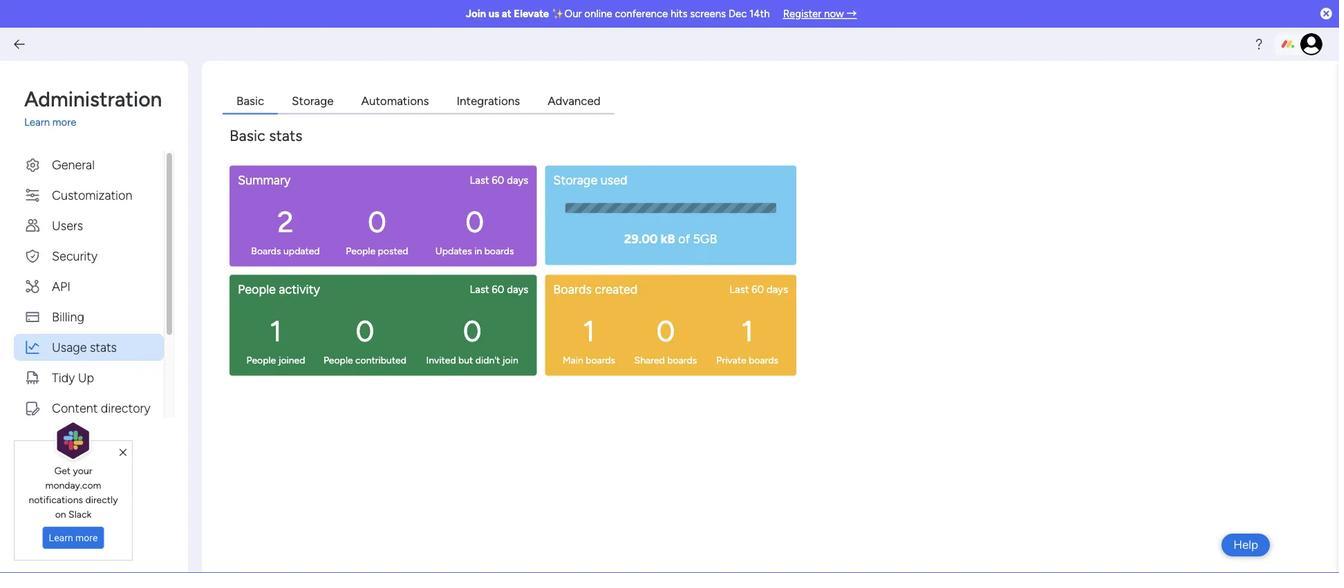 Task type: vqa. For each thing, say whether or not it's contained in the screenshot.
1st 1 from left
yes



Task type: locate. For each thing, give the bounding box(es) containing it.
last 60 days for boards
[[470, 283, 528, 296]]

customization button
[[14, 181, 164, 208]]

0 horizontal spatial 1
[[270, 314, 282, 348]]

register now →
[[783, 8, 857, 20]]

boards created
[[553, 282, 638, 297]]

2
[[277, 204, 294, 239]]

dapulse x slim image
[[119, 447, 127, 459]]

1 vertical spatial stats
[[90, 339, 117, 354]]

2 horizontal spatial 1
[[741, 314, 753, 348]]

1
[[270, 314, 282, 348], [583, 314, 595, 348], [741, 314, 753, 348]]

0 vertical spatial basic
[[236, 94, 264, 108]]

learn more link
[[24, 115, 174, 130]]

people left contributed
[[323, 354, 353, 366]]

29.00 kb of 5gb
[[624, 232, 717, 246]]

60
[[492, 174, 504, 186], [492, 283, 504, 296], [752, 283, 764, 296]]

people left joined
[[246, 354, 276, 366]]

in
[[474, 245, 482, 257]]

advanced
[[548, 94, 601, 108]]

last 60 days for storage
[[470, 174, 528, 186]]

created
[[595, 282, 638, 297]]

1 1 from the left
[[270, 314, 282, 348]]

boards
[[484, 245, 514, 257], [586, 354, 615, 366], [667, 354, 697, 366], [749, 354, 778, 366]]

us
[[489, 8, 499, 20]]

dec
[[729, 8, 747, 20]]

1 horizontal spatial boards
[[553, 282, 592, 297]]

1 vertical spatial more
[[75, 532, 98, 544]]

0 up "shared boards"
[[656, 314, 675, 348]]

administration learn more
[[24, 86, 162, 129]]

0 vertical spatial storage
[[292, 94, 334, 108]]

content directory
[[52, 400, 150, 415]]

used
[[601, 173, 627, 187]]

invited
[[426, 354, 456, 366]]

stats down billing button
[[90, 339, 117, 354]]

boards for shared boards
[[667, 354, 697, 366]]

people
[[346, 245, 375, 257], [238, 282, 276, 297], [246, 354, 276, 366], [323, 354, 353, 366]]

✨
[[552, 8, 562, 20]]

0 for boards created
[[656, 314, 675, 348]]

1 horizontal spatial 1
[[583, 314, 595, 348]]

boards right private
[[749, 354, 778, 366]]

1 up 'people joined'
[[270, 314, 282, 348]]

people left the posted
[[346, 245, 375, 257]]

0 vertical spatial boards
[[251, 245, 281, 257]]

last
[[470, 174, 489, 186], [470, 283, 489, 296], [730, 283, 749, 296]]

storage for storage used
[[553, 173, 598, 187]]

1 vertical spatial storage
[[553, 173, 598, 187]]

more
[[52, 116, 76, 129], [75, 532, 98, 544]]

boards right 'shared'
[[667, 354, 697, 366]]

0 vertical spatial more
[[52, 116, 76, 129]]

boards for private boards
[[749, 354, 778, 366]]

→
[[847, 8, 857, 20]]

boards
[[251, 245, 281, 257], [553, 282, 592, 297]]

joined
[[278, 354, 305, 366]]

basic down basic "link"
[[230, 127, 265, 145]]

0 vertical spatial stats
[[269, 127, 303, 145]]

kb
[[661, 232, 675, 246]]

boards for 0
[[251, 245, 281, 257]]

back to workspace image
[[12, 37, 26, 51]]

security button
[[14, 242, 164, 269]]

days for boards created
[[507, 283, 528, 296]]

storage up basic stats
[[292, 94, 334, 108]]

updates in boards
[[435, 245, 514, 257]]

basic inside "link"
[[236, 94, 264, 108]]

boards left created
[[553, 282, 592, 297]]

days for storage used
[[507, 174, 528, 186]]

0
[[368, 204, 386, 239], [465, 204, 484, 239], [356, 314, 374, 348], [463, 314, 482, 348], [656, 314, 675, 348]]

learn down administration
[[24, 116, 50, 129]]

people for people posted
[[346, 245, 375, 257]]

usage
[[52, 339, 87, 354]]

your
[[73, 465, 92, 476]]

1 vertical spatial learn
[[49, 532, 73, 544]]

more down administration
[[52, 116, 76, 129]]

invited but didn't join
[[426, 354, 518, 366]]

basic
[[236, 94, 264, 108], [230, 127, 265, 145]]

boards right main in the bottom of the page
[[586, 354, 615, 366]]

1 vertical spatial boards
[[553, 282, 592, 297]]

0 horizontal spatial boards
[[251, 245, 281, 257]]

learn down the on
[[49, 532, 73, 544]]

5gb
[[693, 232, 717, 246]]

stats down the storage link
[[269, 127, 303, 145]]

help image
[[1252, 37, 1266, 51]]

0 up people contributed
[[356, 314, 374, 348]]

more down slack
[[75, 532, 98, 544]]

1 horizontal spatial stats
[[269, 127, 303, 145]]

help button
[[1222, 534, 1270, 557]]

people for people activity
[[238, 282, 276, 297]]

on
[[55, 508, 66, 520]]

content directory button
[[14, 394, 164, 421]]

advanced link
[[534, 88, 615, 114]]

storage
[[292, 94, 334, 108], [553, 173, 598, 187]]

of
[[678, 232, 690, 246]]

integrations link
[[443, 88, 534, 114]]

0 horizontal spatial stats
[[90, 339, 117, 354]]

1 up main boards
[[583, 314, 595, 348]]

1 horizontal spatial storage
[[553, 173, 598, 187]]

security
[[52, 248, 98, 263]]

days
[[507, 174, 528, 186], [507, 283, 528, 296], [767, 283, 788, 296]]

join us at elevate ✨ our online conference hits screens dec 14th
[[466, 8, 770, 20]]

basic stats
[[230, 127, 303, 145]]

boards down 2
[[251, 245, 281, 257]]

storage left used
[[553, 173, 598, 187]]

3 1 from the left
[[741, 314, 753, 348]]

people left activity
[[238, 282, 276, 297]]

0 up "people posted"
[[368, 204, 386, 239]]

2 1 from the left
[[583, 314, 595, 348]]

learn
[[24, 116, 50, 129], [49, 532, 73, 544]]

stats inside button
[[90, 339, 117, 354]]

1 up private boards
[[741, 314, 753, 348]]

didn't
[[476, 354, 500, 366]]

contributed
[[355, 354, 406, 366]]

register now → link
[[783, 8, 857, 20]]

basic up basic stats
[[236, 94, 264, 108]]

but
[[458, 354, 473, 366]]

private
[[717, 354, 746, 366]]

boards updated
[[251, 245, 320, 257]]

1 vertical spatial basic
[[230, 127, 265, 145]]

more inside learn more button
[[75, 532, 98, 544]]

learn inside administration learn more
[[24, 116, 50, 129]]

stats
[[269, 127, 303, 145], [90, 339, 117, 354]]

usage stats button
[[14, 334, 164, 361]]

last 60 days
[[470, 174, 528, 186], [470, 283, 528, 296], [730, 283, 788, 296]]

0 vertical spatial learn
[[24, 116, 50, 129]]

0 up updates in boards
[[465, 204, 484, 239]]

1 for 0
[[270, 314, 282, 348]]

0 horizontal spatial storage
[[292, 94, 334, 108]]

now
[[824, 8, 844, 20]]

main boards
[[563, 354, 615, 366]]



Task type: describe. For each thing, give the bounding box(es) containing it.
learn more button
[[43, 527, 104, 549]]

monday.com
[[45, 479, 101, 491]]

people posted
[[346, 245, 408, 257]]

tidy up
[[52, 370, 94, 385]]

users
[[52, 218, 83, 233]]

0 for people activity
[[356, 314, 374, 348]]

stats for basic stats
[[269, 127, 303, 145]]

basic for basic stats
[[230, 127, 265, 145]]

get
[[54, 465, 71, 476]]

shared
[[634, 354, 665, 366]]

usage stats
[[52, 339, 117, 354]]

basic for basic
[[236, 94, 264, 108]]

at
[[502, 8, 511, 20]]

directly
[[85, 494, 118, 505]]

get your monday.com notifications directly on slack
[[29, 465, 118, 520]]

register
[[783, 8, 822, 20]]

online
[[584, 8, 612, 20]]

users button
[[14, 212, 164, 239]]

screens
[[690, 8, 726, 20]]

people activity
[[238, 282, 320, 297]]

storage link
[[278, 88, 347, 114]]

api
[[52, 279, 70, 294]]

14th
[[750, 8, 770, 20]]

boards right "in"
[[484, 245, 514, 257]]

general button
[[14, 151, 164, 178]]

storage used
[[553, 173, 627, 187]]

activity
[[279, 282, 320, 297]]

slack
[[69, 508, 91, 520]]

stats for usage stats
[[90, 339, 117, 354]]

last for storage
[[470, 174, 489, 186]]

29.00
[[624, 232, 658, 246]]

administration
[[24, 86, 162, 111]]

join
[[466, 8, 486, 20]]

billing button
[[14, 303, 164, 330]]

hits
[[671, 8, 688, 20]]

people contributed
[[323, 354, 406, 366]]

60 for boards
[[492, 283, 504, 296]]

people joined
[[246, 354, 305, 366]]

storage for storage
[[292, 94, 334, 108]]

elevate
[[514, 8, 549, 20]]

more inside administration learn more
[[52, 116, 76, 129]]

updated
[[284, 245, 320, 257]]

learn more
[[49, 532, 98, 544]]

summary
[[238, 173, 291, 187]]

integrations
[[457, 94, 520, 108]]

0 for summary
[[368, 204, 386, 239]]

people for people contributed
[[323, 354, 353, 366]]

help
[[1234, 538, 1258, 552]]

boards for last 60 days
[[553, 282, 592, 297]]

tidy
[[52, 370, 75, 385]]

automations
[[361, 94, 429, 108]]

basic link
[[223, 88, 278, 114]]

notifications
[[29, 494, 83, 505]]

0 up 'invited but didn't join' on the left bottom of the page
[[463, 314, 482, 348]]

posted
[[378, 245, 408, 257]]

content
[[52, 400, 98, 415]]

updates
[[435, 245, 472, 257]]

tidy up button
[[14, 364, 164, 391]]

shared boards
[[634, 354, 697, 366]]

customization
[[52, 187, 132, 202]]

directory
[[101, 400, 150, 415]]

our
[[565, 8, 582, 20]]

private boards
[[717, 354, 778, 366]]

boards for main boards
[[586, 354, 615, 366]]

learn inside learn more button
[[49, 532, 73, 544]]

automations link
[[347, 88, 443, 114]]

last for boards
[[470, 283, 489, 296]]

1 for 1
[[583, 314, 595, 348]]

billing
[[52, 309, 84, 324]]

people for people joined
[[246, 354, 276, 366]]

join
[[503, 354, 518, 366]]

up
[[78, 370, 94, 385]]

api button
[[14, 273, 164, 300]]

main
[[563, 354, 583, 366]]

60 for storage
[[492, 174, 504, 186]]

kendall parks image
[[1301, 33, 1323, 55]]

conference
[[615, 8, 668, 20]]

general
[[52, 157, 95, 172]]



